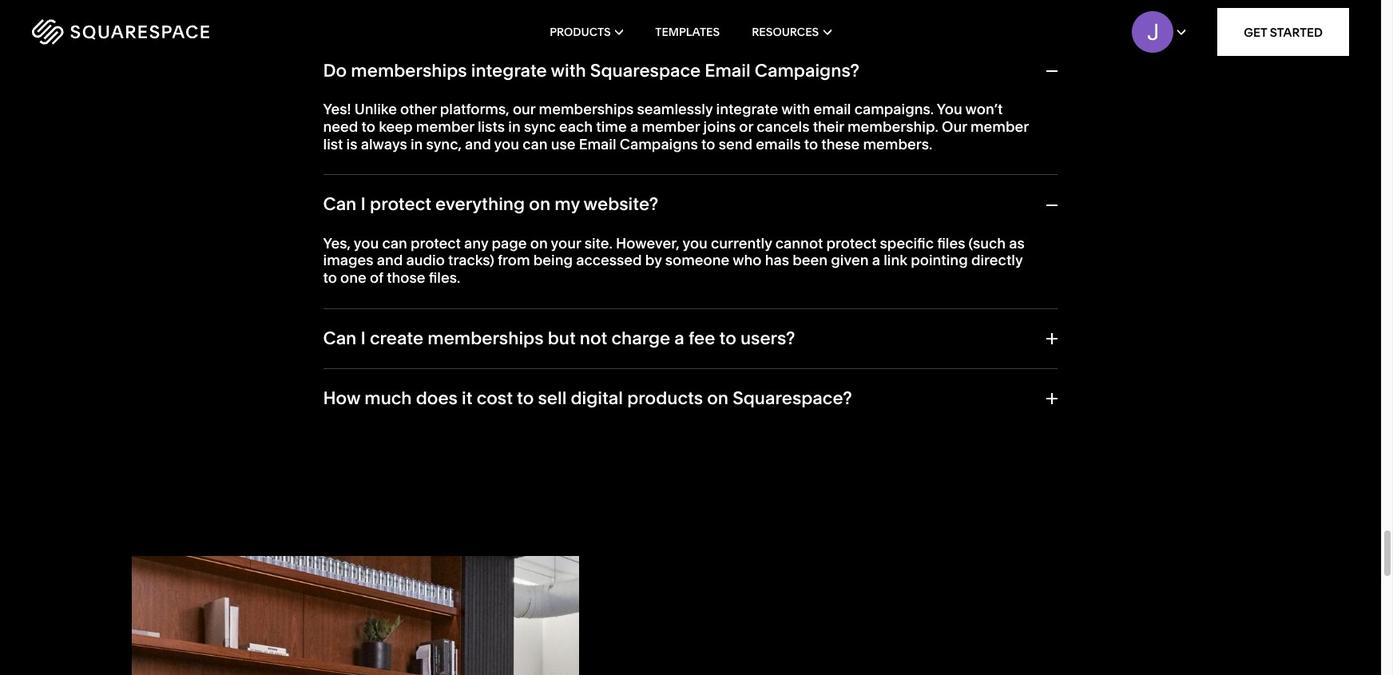 Task type: describe. For each thing, give the bounding box(es) containing it.
charge
[[612, 327, 671, 349]]

products
[[550, 25, 611, 39]]

always
[[361, 135, 407, 153]]

i for create
[[361, 327, 366, 349]]

each
[[559, 117, 593, 136]]

do memberships integrate with squarespace email campaigns?
[[323, 60, 860, 81]]

pointing
[[911, 251, 968, 270]]

email
[[814, 100, 851, 119]]

one
[[340, 268, 367, 287]]

platforms,
[[440, 100, 510, 119]]

0 vertical spatial on
[[529, 194, 551, 215]]

page
[[492, 234, 527, 252]]

keep
[[379, 117, 413, 136]]

sync,
[[426, 135, 462, 153]]

sync
[[524, 117, 556, 136]]

but
[[548, 327, 576, 349]]

link
[[884, 251, 908, 270]]

campaigns.
[[855, 100, 934, 119]]

get started
[[1244, 24, 1323, 40]]

2 vertical spatial a
[[675, 327, 685, 349]]

1 horizontal spatial email
[[705, 60, 751, 81]]

0 vertical spatial integrate
[[471, 60, 547, 81]]

how much does it cost to sell digital products on squarespace?
[[323, 388, 852, 409]]

a inside 'yes, you can protect any page on your site. however, you currently cannot protect specific files (such as images and audio tracks) from being accessed by someone who has been given a link pointing directly to one of those files.'
[[872, 251, 881, 270]]

squarespace?
[[733, 388, 852, 409]]

fee
[[689, 327, 715, 349]]

sell
[[538, 388, 567, 409]]

templates
[[655, 25, 720, 39]]

list
[[323, 135, 343, 153]]

been
[[793, 251, 828, 270]]

it
[[462, 388, 473, 409]]

to right is
[[362, 117, 376, 136]]

time
[[596, 117, 627, 136]]

can for can i protect everything on my website?
[[323, 194, 357, 215]]

or
[[739, 117, 754, 136]]

started
[[1270, 24, 1323, 40]]

files
[[937, 234, 966, 252]]

users?
[[741, 327, 796, 349]]

does
[[416, 388, 458, 409]]

website?
[[584, 194, 659, 215]]

specific
[[880, 234, 934, 252]]

products button
[[550, 0, 623, 64]]

lists
[[478, 117, 505, 136]]

resources button
[[752, 0, 832, 64]]

squarespace logo link
[[32, 19, 295, 45]]

their
[[813, 117, 844, 136]]

(such
[[969, 234, 1006, 252]]

can for can i create memberships but not charge a fee to users?
[[323, 327, 357, 349]]

0 horizontal spatial you
[[354, 234, 379, 252]]

other
[[400, 100, 437, 119]]

yes, you can protect any page on your site. however, you currently cannot protect specific files (such as images and audio tracks) from being accessed by someone who has been given a link pointing directly to one of those files.
[[323, 234, 1025, 287]]

to left these
[[804, 135, 818, 153]]

my
[[555, 194, 580, 215]]

how
[[323, 388, 361, 409]]

of
[[370, 268, 384, 287]]

to inside 'yes, you can protect any page on your site. however, you currently cannot protect specific files (such as images and audio tracks) from being accessed by someone who has been given a link pointing directly to one of those files.'
[[323, 268, 337, 287]]

get started link
[[1218, 8, 1350, 56]]

currently
[[711, 234, 772, 252]]

need
[[323, 117, 358, 136]]

can inside 'yes, you can protect any page on your site. however, you currently cannot protect specific files (such as images and audio tracks) from being accessed by someone who has been given a link pointing directly to one of those files.'
[[382, 234, 407, 252]]

yes!
[[323, 100, 351, 119]]

directly
[[972, 251, 1023, 270]]

your
[[551, 234, 581, 252]]

can inside yes! unlike other platforms, our memberships seamlessly integrate with email campaigns. you won't need to keep member lists in sync each time a member joins or cancels their membership. our member list is always in sync, and you can use email campaigns to send emails to these members.
[[523, 135, 548, 153]]

protect up files.
[[411, 234, 461, 252]]

not
[[580, 327, 607, 349]]

who
[[733, 251, 762, 270]]

2 vertical spatial memberships
[[428, 327, 544, 349]]

site.
[[585, 234, 613, 252]]

unlike
[[355, 100, 397, 119]]

cannot
[[776, 234, 823, 252]]

files.
[[429, 268, 460, 287]]

membership.
[[848, 117, 939, 136]]

templates link
[[655, 0, 720, 64]]

0 vertical spatial with
[[551, 60, 586, 81]]



Task type: locate. For each thing, give the bounding box(es) containing it.
digital
[[571, 388, 623, 409]]

products
[[627, 388, 703, 409]]

1 vertical spatial can
[[382, 234, 407, 252]]

member left lists
[[416, 117, 474, 136]]

0 vertical spatial a
[[630, 117, 639, 136]]

is
[[346, 135, 358, 153]]

i for protect
[[361, 194, 366, 215]]

a left link
[[872, 251, 881, 270]]

0 vertical spatial and
[[465, 135, 491, 153]]

1 can from the top
[[323, 194, 357, 215]]

memberships inside yes! unlike other platforms, our memberships seamlessly integrate with email campaigns. you won't need to keep member lists in sync each time a member joins or cancels their membership. our member list is always in sync, and you can use email campaigns to send emails to these members.
[[539, 100, 634, 119]]

0 horizontal spatial member
[[416, 117, 474, 136]]

1 horizontal spatial with
[[782, 100, 810, 119]]

member left "joins"
[[642, 117, 700, 136]]

on right "products" at the bottom of page
[[707, 388, 729, 409]]

on left my
[[529, 194, 551, 215]]

with left email
[[782, 100, 810, 119]]

to left one
[[323, 268, 337, 287]]

to right fee
[[720, 327, 737, 349]]

2 horizontal spatial a
[[872, 251, 881, 270]]

member
[[416, 117, 474, 136], [642, 117, 700, 136], [971, 117, 1029, 136]]

integrate inside yes! unlike other platforms, our memberships seamlessly integrate with email campaigns. you won't need to keep member lists in sync each time a member joins or cancels their membership. our member list is always in sync, and you can use email campaigns to send emails to these members.
[[716, 100, 778, 119]]

given
[[831, 251, 869, 270]]

1 vertical spatial on
[[530, 234, 548, 252]]

do
[[323, 60, 347, 81]]

customer care advisors. image
[[131, 557, 579, 675]]

those
[[387, 268, 426, 287]]

can
[[323, 194, 357, 215], [323, 327, 357, 349]]

tracks)
[[448, 251, 494, 270]]

someone
[[665, 251, 730, 270]]

squarespace logo image
[[32, 19, 209, 45]]

memberships down do memberships integrate with squarespace email campaigns?
[[539, 100, 634, 119]]

0 horizontal spatial can
[[382, 234, 407, 252]]

you
[[937, 100, 963, 119]]

any
[[464, 234, 488, 252]]

i
[[361, 194, 366, 215], [361, 327, 366, 349]]

member right our on the right of page
[[971, 117, 1029, 136]]

3 member from the left
[[971, 117, 1029, 136]]

1 vertical spatial and
[[377, 251, 403, 270]]

our
[[513, 100, 536, 119]]

can i create memberships but not charge a fee to users?
[[323, 327, 796, 349]]

yes! unlike other platforms, our memberships seamlessly integrate with email campaigns. you won't need to keep member lists in sync each time a member joins or cancels their membership. our member list is always in sync, and you can use email campaigns to send emails to these members.
[[323, 100, 1029, 153]]

and right sync,
[[465, 135, 491, 153]]

you right yes,
[[354, 234, 379, 252]]

seamlessly
[[637, 100, 713, 119]]

0 horizontal spatial a
[[630, 117, 639, 136]]

0 horizontal spatial with
[[551, 60, 586, 81]]

our
[[942, 117, 967, 136]]

emails
[[756, 135, 801, 153]]

email down the templates
[[705, 60, 751, 81]]

and
[[465, 135, 491, 153], [377, 251, 403, 270]]

2 can from the top
[[323, 327, 357, 349]]

and left audio
[[377, 251, 403, 270]]

a right time
[[630, 117, 639, 136]]

1 horizontal spatial in
[[508, 117, 521, 136]]

in left sync,
[[411, 135, 423, 153]]

0 vertical spatial can
[[323, 194, 357, 215]]

can left use
[[523, 135, 548, 153]]

0 horizontal spatial integrate
[[471, 60, 547, 81]]

0 vertical spatial memberships
[[351, 60, 467, 81]]

images
[[323, 251, 374, 270]]

i left create
[[361, 327, 366, 349]]

0 horizontal spatial and
[[377, 251, 403, 270]]

cost
[[477, 388, 513, 409]]

0 horizontal spatial in
[[411, 135, 423, 153]]

2 vertical spatial on
[[707, 388, 729, 409]]

integrate
[[471, 60, 547, 81], [716, 100, 778, 119]]

2 horizontal spatial member
[[971, 117, 1029, 136]]

email right use
[[579, 135, 617, 153]]

2 i from the top
[[361, 327, 366, 349]]

integrate up our
[[471, 60, 547, 81]]

1 vertical spatial integrate
[[716, 100, 778, 119]]

1 horizontal spatial a
[[675, 327, 685, 349]]

everything
[[436, 194, 525, 215]]

campaigns
[[620, 135, 698, 153]]

1 vertical spatial memberships
[[539, 100, 634, 119]]

to left sell
[[517, 388, 534, 409]]

has
[[765, 251, 789, 270]]

1 horizontal spatial you
[[494, 135, 519, 153]]

a inside yes! unlike other platforms, our memberships seamlessly integrate with email campaigns. you won't need to keep member lists in sync each time a member joins or cancels their membership. our member list is always in sync, and you can use email campaigns to send emails to these members.
[[630, 117, 639, 136]]

1 member from the left
[[416, 117, 474, 136]]

1 vertical spatial email
[[579, 135, 617, 153]]

these
[[822, 135, 860, 153]]

0 vertical spatial i
[[361, 194, 366, 215]]

resources
[[752, 25, 819, 39]]

1 i from the top
[[361, 194, 366, 215]]

0 horizontal spatial email
[[579, 135, 617, 153]]

0 vertical spatial email
[[705, 60, 751, 81]]

much
[[365, 388, 412, 409]]

1 vertical spatial a
[[872, 251, 881, 270]]

protect left link
[[827, 234, 877, 252]]

being
[[534, 251, 573, 270]]

cancels
[[757, 117, 810, 136]]

accessed
[[576, 251, 642, 270]]

0 vertical spatial can
[[523, 135, 548, 153]]

get
[[1244, 24, 1268, 40]]

and inside 'yes, you can protect any page on your site. however, you currently cannot protect specific files (such as images and audio tracks) from being accessed by someone who has been given a link pointing directly to one of those files.'
[[377, 251, 403, 270]]

memberships up cost
[[428, 327, 544, 349]]

2 horizontal spatial you
[[683, 234, 708, 252]]

send
[[719, 135, 753, 153]]

joins
[[704, 117, 736, 136]]

i up images
[[361, 194, 366, 215]]

email inside yes! unlike other platforms, our memberships seamlessly integrate with email campaigns. you won't need to keep member lists in sync each time a member joins or cancels their membership. our member list is always in sync, and you can use email campaigns to send emails to these members.
[[579, 135, 617, 153]]

and inside yes! unlike other platforms, our memberships seamlessly integrate with email campaigns. you won't need to keep member lists in sync each time a member joins or cancels their membership. our member list is always in sync, and you can use email campaigns to send emails to these members.
[[465, 135, 491, 153]]

in
[[508, 117, 521, 136], [411, 135, 423, 153]]

can up those on the top of the page
[[382, 234, 407, 252]]

however,
[[616, 234, 680, 252]]

1 horizontal spatial integrate
[[716, 100, 778, 119]]

1 vertical spatial can
[[323, 327, 357, 349]]

1 horizontal spatial can
[[523, 135, 548, 153]]

you left sync in the top of the page
[[494, 135, 519, 153]]

protect up audio
[[370, 194, 431, 215]]

won't
[[966, 100, 1003, 119]]

you right by at top
[[683, 234, 708, 252]]

memberships up other
[[351, 60, 467, 81]]

a
[[630, 117, 639, 136], [872, 251, 881, 270], [675, 327, 685, 349]]

can left create
[[323, 327, 357, 349]]

yes,
[[323, 234, 351, 252]]

campaigns?
[[755, 60, 860, 81]]

with inside yes! unlike other platforms, our memberships seamlessly integrate with email campaigns. you won't need to keep member lists in sync each time a member joins or cancels their membership. our member list is always in sync, and you can use email campaigns to send emails to these members.
[[782, 100, 810, 119]]

to left send
[[702, 135, 716, 153]]

in right lists
[[508, 117, 521, 136]]

1 horizontal spatial member
[[642, 117, 700, 136]]

1 vertical spatial i
[[361, 327, 366, 349]]

to
[[362, 117, 376, 136], [702, 135, 716, 153], [804, 135, 818, 153], [323, 268, 337, 287], [720, 327, 737, 349], [517, 388, 534, 409]]

1 vertical spatial with
[[782, 100, 810, 119]]

audio
[[406, 251, 445, 270]]

squarespace
[[590, 60, 701, 81]]

on inside 'yes, you can protect any page on your site. however, you currently cannot protect specific files (such as images and audio tracks) from being accessed by someone who has been given a link pointing directly to one of those files.'
[[530, 234, 548, 252]]

on
[[529, 194, 551, 215], [530, 234, 548, 252], [707, 388, 729, 409]]

you
[[494, 135, 519, 153], [354, 234, 379, 252], [683, 234, 708, 252]]

create
[[370, 327, 424, 349]]

protect
[[370, 194, 431, 215], [411, 234, 461, 252], [827, 234, 877, 252]]

members.
[[863, 135, 933, 153]]

use
[[551, 135, 576, 153]]

can
[[523, 135, 548, 153], [382, 234, 407, 252]]

2 member from the left
[[642, 117, 700, 136]]

a left fee
[[675, 327, 685, 349]]

you inside yes! unlike other platforms, our memberships seamlessly integrate with email campaigns. you won't need to keep member lists in sync each time a member joins or cancels their membership. our member list is always in sync, and you can use email campaigns to send emails to these members.
[[494, 135, 519, 153]]

can i protect everything on my website?
[[323, 194, 659, 215]]

on left your
[[530, 234, 548, 252]]

1 horizontal spatial and
[[465, 135, 491, 153]]

can up yes,
[[323, 194, 357, 215]]

by
[[646, 251, 662, 270]]

integrate up send
[[716, 100, 778, 119]]

from
[[498, 251, 530, 270]]

with down products
[[551, 60, 586, 81]]

as
[[1009, 234, 1025, 252]]



Task type: vqa. For each thing, say whether or not it's contained in the screenshot.
the fitness
no



